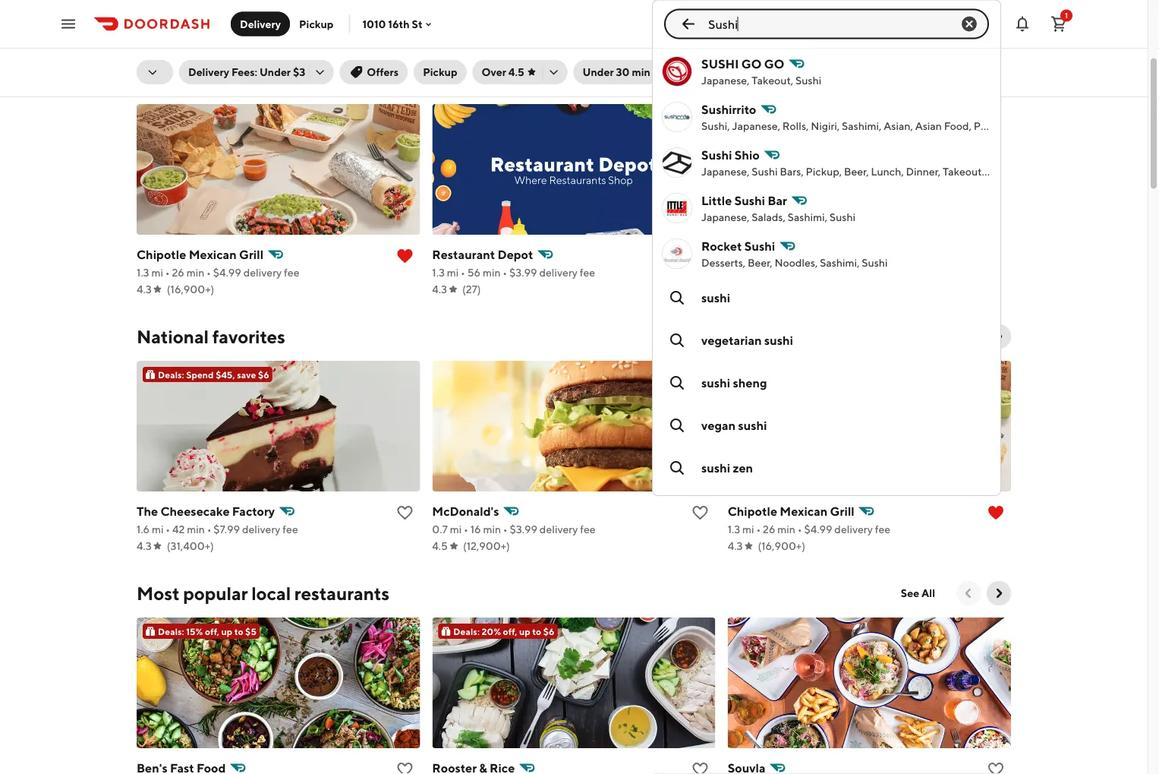 Task type: vqa. For each thing, say whether or not it's contained in the screenshot.
ORDER. in the Gift card amount will be added to your DoorDash Credit which are automatically applied to your next order.
no



Task type: describe. For each thing, give the bounding box(es) containing it.
to for $6
[[533, 626, 542, 637]]

clear search input image
[[961, 15, 979, 33]]

(12,900+)
[[463, 540, 510, 552]]

sushi down shio
[[752, 165, 778, 178]]

food,
[[945, 120, 972, 132]]

dashpass
[[763, 66, 811, 78]]

56
[[468, 266, 481, 279]]

japanese, sushi bars, pickup, beer, lunch, dinner, takeout, asian
[[702, 165, 1014, 178]]

see
[[902, 587, 920, 599]]

lunch,
[[872, 165, 904, 178]]

most
[[137, 582, 180, 604]]

japanese, for sushi
[[702, 211, 750, 223]]

japanese, for go
[[702, 74, 750, 87]]

0 horizontal spatial 4.5
[[432, 540, 448, 552]]

sushi go go
[[702, 57, 785, 71]]

next button of carousel image
[[992, 329, 1007, 344]]

national
[[137, 325, 209, 347]]

dashpass button
[[733, 60, 820, 84]]

sushi link
[[653, 276, 1001, 319]]

1010 16th st button
[[363, 18, 435, 30]]

1 next button of carousel image from the top
[[992, 72, 1007, 87]]

min inside 'button'
[[632, 66, 651, 78]]

2 horizontal spatial 1.3
[[728, 523, 741, 536]]

sushi sheng link
[[653, 362, 1001, 404]]

up for $5
[[221, 626, 233, 637]]

1 vertical spatial 26
[[763, 523, 776, 536]]

2 go from the left
[[765, 57, 785, 71]]

(27)
[[463, 283, 481, 295]]

fees:
[[232, 66, 258, 78]]

favorites
[[212, 325, 285, 347]]

rocket
[[702, 239, 743, 253]]

the cheesecake factory
[[137, 504, 275, 518]]

order now
[[608, 11, 660, 24]]

under 30 min
[[583, 66, 651, 78]]

$3.99 for national favorites
[[510, 523, 538, 536]]

rolls,
[[783, 120, 809, 132]]

to for $5
[[234, 626, 243, 637]]

over 4.5
[[482, 66, 525, 78]]

$5
[[245, 626, 257, 637]]

delivery for delivery
[[240, 17, 281, 30]]

delivery for delivery fees: under $3
[[188, 66, 229, 78]]

1 horizontal spatial $4.99
[[805, 523, 833, 536]]

shio
[[735, 148, 760, 162]]

little sushi bar
[[702, 193, 788, 208]]

1 horizontal spatial 1.3
[[432, 266, 445, 279]]

vegan
[[702, 418, 736, 433]]

japanese, salads, sashimi, sushi
[[702, 211, 856, 223]]

off, for 20%
[[503, 626, 518, 637]]

over 4.5 button
[[473, 60, 568, 84]]

$45,
[[216, 369, 235, 380]]

1 go from the left
[[742, 57, 762, 71]]

1.6
[[137, 523, 150, 536]]

1 horizontal spatial click to remove this store from your saved list image
[[987, 504, 1006, 522]]

little
[[702, 193, 732, 208]]

mi down the restaurant at the left
[[447, 266, 459, 279]]

vegan sushi
[[702, 418, 768, 433]]

Store search: begin typing to search for stores available on DoorDash text field
[[709, 16, 946, 32]]

sushi, japanese, rolls, nigiri, sashimi, asian, asian food, pickup, takeout
[[702, 120, 1052, 132]]

desserts,
[[702, 256, 746, 269]]

over
[[482, 66, 507, 78]]

0 vertical spatial (16,900+)
[[167, 283, 214, 295]]

deals: spend $45, save $6
[[158, 369, 269, 380]]

takeout
[[1013, 120, 1052, 132]]

$3
[[293, 66, 306, 78]]

sushi shio
[[702, 148, 760, 162]]

sushi right vegetarian
[[765, 333, 794, 348]]

1 horizontal spatial asian
[[987, 165, 1014, 178]]

previous button of carousel image
[[962, 586, 977, 601]]

notification bell image
[[1014, 15, 1032, 33]]

min right 56
[[483, 266, 501, 279]]

sushi
[[702, 57, 739, 71]]

42
[[172, 523, 185, 536]]

3 items, open order cart image
[[1051, 15, 1069, 33]]

japanese, for shio
[[702, 165, 750, 178]]

national favorites link
[[137, 324, 285, 349]]

sushi zen link
[[653, 447, 1001, 489]]

0.7
[[432, 523, 448, 536]]

30
[[616, 66, 630, 78]]

saved stores link
[[137, 68, 242, 92]]

japanese, takeout, sushi
[[702, 74, 822, 87]]

offers
[[367, 66, 399, 78]]

now
[[640, 11, 660, 24]]

(31,400+)
[[167, 540, 214, 552]]

noodles,
[[775, 256, 818, 269]]

order now button
[[599, 5, 669, 30]]

0 vertical spatial click to add this store to your saved list image
[[396, 504, 414, 522]]

1 vertical spatial pickup,
[[806, 165, 842, 178]]

most popular local restaurants
[[137, 582, 390, 604]]

return from search image
[[680, 15, 698, 33]]

1 horizontal spatial beer,
[[845, 165, 869, 178]]

sushi for sushi sheng
[[702, 376, 731, 390]]

national favorites
[[137, 325, 285, 347]]

1
[[1066, 11, 1069, 20]]

bar
[[768, 193, 788, 208]]

0 horizontal spatial grill
[[239, 247, 264, 262]]

sushi sheng
[[702, 376, 768, 390]]

vegetarian sushi
[[702, 333, 794, 348]]

sushi down sushi,
[[702, 148, 733, 162]]

mi right 0.7
[[450, 523, 462, 536]]

0 vertical spatial pickup
[[299, 17, 334, 30]]

chipotle for the rightmost click to remove this store from your saved list image
[[728, 504, 778, 518]]

1010 16th st
[[363, 18, 423, 30]]

0.7 mi • 16 min • $3.99 delivery fee
[[432, 523, 596, 536]]

depot
[[498, 247, 534, 262]]

sushi down japanese, sushi bars, pickup, beer, lunch, dinner, takeout, asian
[[830, 211, 856, 223]]

desserts, beer, noodles, sashimi, sushi
[[702, 256, 888, 269]]

spend
[[186, 369, 214, 380]]

sushi right vegan
[[739, 418, 768, 433]]

2 next button of carousel image from the top
[[992, 586, 1007, 601]]

min right 42
[[187, 523, 205, 536]]

price
[[675, 66, 701, 78]]

1 horizontal spatial pickup
[[423, 66, 458, 78]]

see all link
[[892, 581, 945, 605]]

vegan sushi link
[[653, 404, 1001, 447]]



Task type: locate. For each thing, give the bounding box(es) containing it.
2 $3.99 from the top
[[510, 523, 538, 536]]

$6 right "save"
[[258, 369, 269, 380]]

0 horizontal spatial up
[[221, 626, 233, 637]]

sashimi, right "salads," at the top right
[[788, 211, 828, 223]]

$3.99 up "(12,900+)"
[[510, 523, 538, 536]]

click to add this store to your saved list image for most popular local restaurants
[[692, 760, 710, 774]]

deals: for national
[[158, 369, 184, 380]]

min up national favorites
[[187, 266, 205, 279]]

restaurant
[[432, 247, 495, 262]]

0 vertical spatial $3.99
[[510, 266, 537, 279]]

mi right 1.6
[[152, 523, 164, 536]]

2 to from the left
[[533, 626, 542, 637]]

off,
[[205, 626, 219, 637], [503, 626, 518, 637]]

1 vertical spatial $4.99
[[805, 523, 833, 536]]

salads,
[[752, 211, 786, 223]]

sushi left zen
[[702, 461, 731, 475]]

next button of carousel image
[[992, 72, 1007, 87], [992, 586, 1007, 601]]

1 horizontal spatial off,
[[503, 626, 518, 637]]

sushi for sushi zen
[[702, 461, 731, 475]]

up right the 20%
[[520, 626, 531, 637]]

sushi up sushi 'link'
[[862, 256, 888, 269]]

1.3 mi • 26 min • $4.99 delivery fee up national favorites
[[137, 266, 300, 279]]

beer, down "rocket sushi"
[[748, 256, 773, 269]]

$4.99 up national favorites
[[213, 266, 241, 279]]

sushi up "salads," at the top right
[[735, 193, 766, 208]]

pickup
[[299, 17, 334, 30], [423, 66, 458, 78]]

4.5
[[509, 66, 525, 78], [432, 540, 448, 552]]

1 vertical spatial 4.5
[[432, 540, 448, 552]]

1 horizontal spatial grill
[[831, 504, 855, 518]]

saved stores
[[137, 69, 242, 90]]

vegetarian
[[702, 333, 762, 348]]

sushi
[[702, 291, 731, 305], [765, 333, 794, 348], [702, 376, 731, 390], [739, 418, 768, 433], [702, 461, 731, 475]]

asian
[[916, 120, 943, 132], [987, 165, 1014, 178]]

1 horizontal spatial go
[[765, 57, 785, 71]]

1 vertical spatial grill
[[831, 504, 855, 518]]

delivery button
[[231, 12, 290, 36]]

0 horizontal spatial pickup button
[[290, 12, 343, 36]]

2 off, from the left
[[503, 626, 518, 637]]

0 horizontal spatial 26
[[172, 266, 184, 279]]

0 vertical spatial chipotle
[[137, 247, 186, 262]]

0 vertical spatial pickup,
[[974, 120, 1011, 132]]

sushi for sushi
[[702, 291, 731, 305]]

1 vertical spatial pickup
[[423, 66, 458, 78]]

mi up national
[[151, 266, 163, 279]]

click to remove this store from your saved list image
[[396, 247, 414, 265], [987, 504, 1006, 522]]

see all
[[902, 587, 936, 599]]

1 vertical spatial sashimi,
[[788, 211, 828, 223]]

0 horizontal spatial $6
[[258, 369, 269, 380]]

sushi,
[[702, 120, 730, 132]]

1 vertical spatial next button of carousel image
[[992, 586, 1007, 601]]

1.3 up national
[[137, 266, 149, 279]]

to right the 20%
[[533, 626, 542, 637]]

deals: left spend
[[158, 369, 184, 380]]

1 horizontal spatial to
[[533, 626, 542, 637]]

0 horizontal spatial click to remove this store from your saved list image
[[396, 247, 414, 265]]

sushi inside 'link'
[[702, 291, 731, 305]]

japanese, down "sushi shio"
[[702, 165, 750, 178]]

japanese, up shio
[[733, 120, 781, 132]]

click to add this store to your saved list image
[[396, 504, 414, 522], [987, 760, 1006, 774]]

asian down takeout
[[987, 165, 1014, 178]]

4.5 right over
[[509, 66, 525, 78]]

asian,
[[884, 120, 914, 132]]

1.3 down sushi zen
[[728, 523, 741, 536]]

off, right 15%
[[205, 626, 219, 637]]

0 vertical spatial $6
[[258, 369, 269, 380]]

zen
[[733, 461, 754, 475]]

1 vertical spatial (16,900+)
[[758, 540, 806, 552]]

factory
[[232, 504, 275, 518]]

1 under from the left
[[260, 66, 291, 78]]

0 vertical spatial grill
[[239, 247, 264, 262]]

1 vertical spatial asian
[[987, 165, 1014, 178]]

0 vertical spatial next button of carousel image
[[992, 72, 1007, 87]]

0 vertical spatial pickup button
[[290, 12, 343, 36]]

to left $5
[[234, 626, 243, 637]]

stores
[[192, 69, 242, 90]]

min right 16
[[483, 523, 501, 536]]

1 vertical spatial 1.3 mi • 26 min • $4.99 delivery fee
[[728, 523, 891, 536]]

all
[[922, 587, 936, 599]]

(16,900+)
[[167, 283, 214, 295], [758, 540, 806, 552]]

0 vertical spatial beer,
[[845, 165, 869, 178]]

0 horizontal spatial pickup
[[299, 17, 334, 30]]

1 to from the left
[[234, 626, 243, 637]]

0 horizontal spatial 1.3 mi • 26 min • $4.99 delivery fee
[[137, 266, 300, 279]]

1 horizontal spatial mexican
[[780, 504, 828, 518]]

deals: for most
[[158, 626, 184, 637]]

price button
[[666, 60, 727, 84]]

to
[[234, 626, 243, 637], [533, 626, 542, 637]]

0 horizontal spatial off,
[[205, 626, 219, 637]]

0 horizontal spatial 1.3
[[137, 266, 149, 279]]

1010
[[363, 18, 386, 30]]

mi
[[151, 266, 163, 279], [447, 266, 459, 279], [152, 523, 164, 536], [450, 523, 462, 536], [743, 523, 755, 536]]

1.6 mi • 42 min • $7.99 delivery fee
[[137, 523, 298, 536]]

under inside 'button'
[[583, 66, 614, 78]]

sushi left sheng on the right
[[702, 376, 731, 390]]

beer, left lunch, at the top of the page
[[845, 165, 869, 178]]

1 vertical spatial click to add this store to your saved list image
[[987, 760, 1006, 774]]

open menu image
[[59, 15, 77, 33]]

off, right the 20%
[[503, 626, 518, 637]]

takeout, right dinner,
[[943, 165, 985, 178]]

sushirrito
[[702, 102, 757, 117]]

1 horizontal spatial delivery
[[240, 17, 281, 30]]

deals: left the 20%
[[454, 626, 480, 637]]

up left $5
[[221, 626, 233, 637]]

0 vertical spatial 4.5
[[509, 66, 525, 78]]

1 vertical spatial chipotle
[[728, 504, 778, 518]]

under
[[260, 66, 291, 78], [583, 66, 614, 78]]

min down sushi zen link
[[778, 523, 796, 536]]

0 horizontal spatial pickup,
[[806, 165, 842, 178]]

chipotle for click to remove this store from your saved list image to the left
[[137, 247, 186, 262]]

1 horizontal spatial (16,900+)
[[758, 540, 806, 552]]

the
[[137, 504, 158, 518]]

pickup, right food,
[[974, 120, 1011, 132]]

min
[[632, 66, 651, 78], [187, 266, 205, 279], [483, 266, 501, 279], [187, 523, 205, 536], [483, 523, 501, 536], [778, 523, 796, 536]]

nigiri,
[[811, 120, 840, 132]]

$3.99 down depot on the left of page
[[510, 266, 537, 279]]

0 horizontal spatial takeout,
[[752, 74, 794, 87]]

delivery inside button
[[240, 17, 281, 30]]

0 vertical spatial sashimi,
[[842, 120, 882, 132]]

1 off, from the left
[[205, 626, 219, 637]]

st
[[412, 18, 423, 30]]

1.3
[[137, 266, 149, 279], [432, 266, 445, 279], [728, 523, 741, 536]]

0 vertical spatial asian
[[916, 120, 943, 132]]

under left 30
[[583, 66, 614, 78]]

up
[[221, 626, 233, 637], [520, 626, 531, 637]]

pickup up $3
[[299, 17, 334, 30]]

deals:
[[158, 369, 184, 380], [158, 626, 184, 637], [454, 626, 480, 637]]

0 vertical spatial takeout,
[[752, 74, 794, 87]]

click to add this store to your saved list image
[[692, 504, 710, 522], [396, 760, 414, 774], [692, 760, 710, 774]]

takeout, down sushi go go
[[752, 74, 794, 87]]

1 horizontal spatial chipotle
[[728, 504, 778, 518]]

2 under from the left
[[583, 66, 614, 78]]

0 horizontal spatial $4.99
[[213, 266, 241, 279]]

1 $3.99 from the top
[[510, 266, 537, 279]]

1 horizontal spatial 1.3 mi • 26 min • $4.99 delivery fee
[[728, 523, 891, 536]]

1 horizontal spatial up
[[520, 626, 531, 637]]

saved
[[137, 69, 188, 90]]

japanese,
[[702, 74, 750, 87], [733, 120, 781, 132], [702, 165, 750, 178], [702, 211, 750, 223]]

min right 30
[[632, 66, 651, 78]]

off, for 15%
[[205, 626, 219, 637]]

0 horizontal spatial to
[[234, 626, 243, 637]]

0 horizontal spatial go
[[742, 57, 762, 71]]

delivery
[[240, 17, 281, 30], [188, 66, 229, 78]]

asian left food,
[[916, 120, 943, 132]]

sushi down desserts,
[[702, 291, 731, 305]]

1 vertical spatial chipotle mexican grill
[[728, 504, 855, 518]]

1 button
[[1044, 9, 1075, 39]]

4.3
[[137, 283, 152, 295], [432, 283, 447, 295], [137, 540, 152, 552], [728, 540, 743, 552]]

dinner,
[[907, 165, 941, 178]]

1 vertical spatial beer,
[[748, 256, 773, 269]]

1 vertical spatial pickup button
[[414, 60, 467, 84]]

sushi
[[796, 74, 822, 87], [702, 148, 733, 162], [752, 165, 778, 178], [735, 193, 766, 208], [830, 211, 856, 223], [745, 239, 776, 253], [862, 256, 888, 269]]

0 horizontal spatial chipotle
[[137, 247, 186, 262]]

sushi up rolls,
[[796, 74, 822, 87]]

0 horizontal spatial (16,900+)
[[167, 283, 214, 295]]

20%
[[482, 626, 501, 637]]

up for $6
[[520, 626, 531, 637]]

takeout,
[[752, 74, 794, 87], [943, 165, 985, 178]]

0 horizontal spatial delivery
[[188, 66, 229, 78]]

1 vertical spatial delivery
[[188, 66, 229, 78]]

4.5 down 0.7
[[432, 540, 448, 552]]

save
[[237, 369, 256, 380]]

order now link
[[580, 0, 1012, 49]]

under left $3
[[260, 66, 291, 78]]

delivery up the delivery fees: under $3
[[240, 17, 281, 30]]

1 vertical spatial $3.99
[[510, 523, 538, 536]]

$6
[[258, 369, 269, 380], [544, 626, 555, 637]]

deals: 15% off, up to $5
[[158, 626, 257, 637]]

vegetarian sushi link
[[653, 319, 1001, 362]]

1.3 mi • 26 min • $4.99 delivery fee
[[137, 266, 300, 279], [728, 523, 891, 536]]

sushi down "salads," at the top right
[[745, 239, 776, 253]]

1.3 mi • 56 min • $3.99 delivery fee
[[432, 266, 596, 279]]

•
[[165, 266, 170, 279], [207, 266, 211, 279], [461, 266, 466, 279], [503, 266, 508, 279], [166, 523, 170, 536], [207, 523, 212, 536], [464, 523, 469, 536], [503, 523, 508, 536], [757, 523, 761, 536], [798, 523, 803, 536]]

0 horizontal spatial chipotle mexican grill
[[137, 247, 264, 262]]

mi down zen
[[743, 523, 755, 536]]

grill
[[239, 247, 264, 262], [831, 504, 855, 518]]

1 horizontal spatial chipotle mexican grill
[[728, 504, 855, 518]]

0 horizontal spatial asian
[[916, 120, 943, 132]]

1 vertical spatial takeout,
[[943, 165, 985, 178]]

1.3 mi • 26 min • $4.99 delivery fee down sushi zen link
[[728, 523, 891, 536]]

0 vertical spatial $4.99
[[213, 266, 241, 279]]

most popular local restaurants link
[[137, 581, 390, 605]]

1 horizontal spatial 4.5
[[509, 66, 525, 78]]

pickup button up $3
[[290, 12, 343, 36]]

rocket sushi
[[702, 239, 776, 253]]

popular
[[183, 582, 248, 604]]

go
[[742, 57, 762, 71], [765, 57, 785, 71]]

sashimi, right nigiri,
[[842, 120, 882, 132]]

sushi zen
[[702, 461, 754, 475]]

click to remove this store from your saved list image
[[692, 247, 710, 265]]

2 up from the left
[[520, 626, 531, 637]]

1 vertical spatial click to remove this store from your saved list image
[[987, 504, 1006, 522]]

deals: left 15%
[[158, 626, 184, 637]]

$6 right the 20%
[[544, 626, 555, 637]]

0 horizontal spatial under
[[260, 66, 291, 78]]

local
[[252, 582, 291, 604]]

delivery
[[244, 266, 282, 279], [540, 266, 578, 279], [242, 523, 281, 536], [540, 523, 578, 536], [835, 523, 873, 536]]

pickup, right bars,
[[806, 165, 842, 178]]

0 vertical spatial chipotle mexican grill
[[137, 247, 264, 262]]

japanese, down little
[[702, 211, 750, 223]]

1 horizontal spatial pickup,
[[974, 120, 1011, 132]]

pickup left over
[[423, 66, 458, 78]]

0 horizontal spatial beer,
[[748, 256, 773, 269]]

japanese, down sushi
[[702, 74, 750, 87]]

15%
[[186, 626, 203, 637]]

1 horizontal spatial under
[[583, 66, 614, 78]]

0 vertical spatial 1.3 mi • 26 min • $4.99 delivery fee
[[137, 266, 300, 279]]

0 horizontal spatial mexican
[[189, 247, 237, 262]]

$4.99 down sushi zen link
[[805, 523, 833, 536]]

1 vertical spatial mexican
[[780, 504, 828, 518]]

0 vertical spatial mexican
[[189, 247, 237, 262]]

0 horizontal spatial click to add this store to your saved list image
[[396, 504, 414, 522]]

$4.99
[[213, 266, 241, 279], [805, 523, 833, 536]]

1 horizontal spatial takeout,
[[943, 165, 985, 178]]

1 horizontal spatial 26
[[763, 523, 776, 536]]

restaurants
[[295, 582, 390, 604]]

16
[[471, 523, 481, 536]]

$3.99 for saved stores
[[510, 266, 537, 279]]

1 up from the left
[[221, 626, 233, 637]]

chipotle
[[137, 247, 186, 262], [728, 504, 778, 518]]

0 vertical spatial 26
[[172, 266, 184, 279]]

mexican
[[189, 247, 237, 262], [780, 504, 828, 518]]

sashimi, up sushi 'link'
[[820, 256, 860, 269]]

offers button
[[340, 60, 408, 84]]

0 vertical spatial delivery
[[240, 17, 281, 30]]

0 vertical spatial click to remove this store from your saved list image
[[396, 247, 414, 265]]

4.5 inside "button"
[[509, 66, 525, 78]]

1.3 down the restaurant at the left
[[432, 266, 445, 279]]

delivery left fees:
[[188, 66, 229, 78]]

1 horizontal spatial pickup button
[[414, 60, 467, 84]]

1 vertical spatial $6
[[544, 626, 555, 637]]

order
[[608, 11, 637, 24]]

1 horizontal spatial $6
[[544, 626, 555, 637]]

cheesecake
[[161, 504, 230, 518]]

bars,
[[780, 165, 804, 178]]

sushi inside "link"
[[702, 376, 731, 390]]

2 vertical spatial sashimi,
[[820, 256, 860, 269]]

pickup button down st
[[414, 60, 467, 84]]

26
[[172, 266, 184, 279], [763, 523, 776, 536]]

click to add this store to your saved list image for national favorites
[[692, 504, 710, 522]]

1 horizontal spatial click to add this store to your saved list image
[[987, 760, 1006, 774]]



